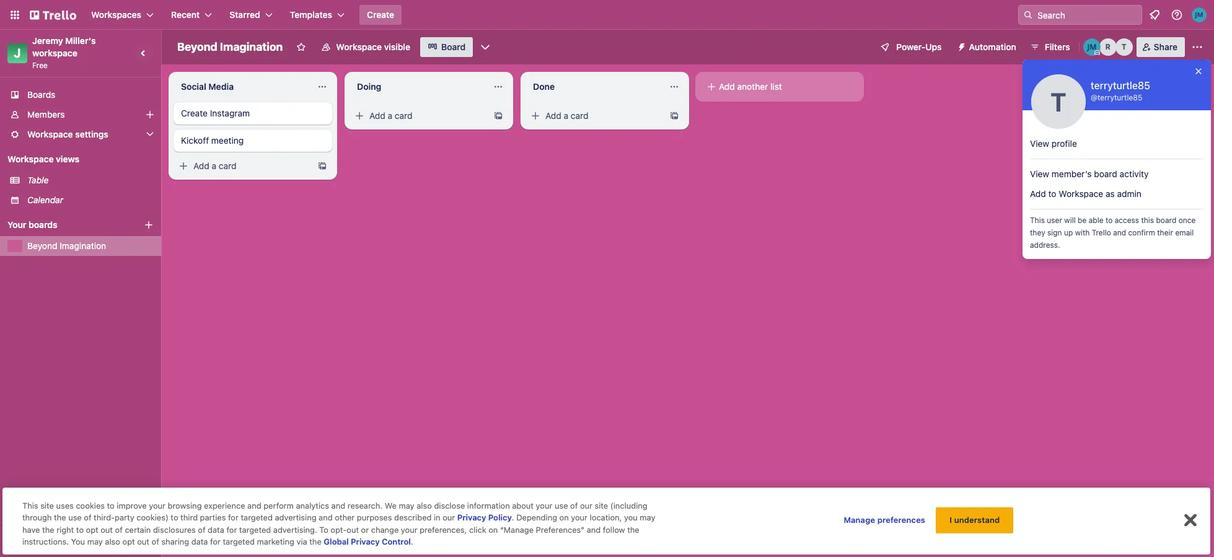 Task type: vqa. For each thing, say whether or not it's contained in the screenshot.
tooltip
no



Task type: locate. For each thing, give the bounding box(es) containing it.
privacy down the or
[[351, 537, 380, 547]]

workspace navigation collapse icon image
[[135, 45, 153, 62]]

add a card down doing text box
[[370, 110, 413, 121]]

purposes
[[357, 513, 392, 523]]

on up preferences"
[[560, 513, 569, 523]]

0 vertical spatial beyond
[[177, 40, 217, 53]]

beyond imagination down the starred
[[177, 40, 283, 53]]

1 view from the top
[[1031, 138, 1050, 149]]

share button
[[1137, 37, 1186, 57]]

add a card down kickoff meeting
[[193, 161, 237, 171]]

0 vertical spatial sm image
[[952, 37, 970, 55]]

0 horizontal spatial privacy
[[351, 537, 380, 547]]

control
[[382, 537, 411, 547]]

this site uses cookies to improve your browsing experience and perform analytics and research. we may also disclose information about your use of our site (including through the use of third-party cookies) to third parties for targeted advertising and other purposes described in our
[[22, 501, 648, 523]]

1 vertical spatial view
[[1031, 169, 1050, 179]]

add a card link
[[350, 107, 489, 125], [526, 107, 665, 125], [174, 158, 313, 175]]

add down done text field
[[546, 110, 562, 121]]

beyond down boards on the top left of page
[[27, 241, 57, 251]]

r
[[1106, 42, 1111, 51]]

board
[[442, 42, 466, 52]]

0 vertical spatial opt
[[86, 525, 98, 535]]

calendar
[[27, 195, 63, 205]]

create from template… image
[[494, 111, 504, 121], [670, 111, 680, 121]]

1 horizontal spatial card
[[395, 110, 413, 121]]

of down parties
[[198, 525, 206, 535]]

open information menu image
[[1171, 9, 1184, 21]]

0 horizontal spatial board
[[1095, 169, 1118, 179]]

out left the or
[[347, 525, 359, 535]]

1 vertical spatial opt
[[123, 537, 135, 547]]

click
[[469, 525, 487, 535]]

create inside create button
[[367, 9, 395, 20]]

will
[[1065, 216, 1076, 225]]

t inside icon
[[1122, 42, 1127, 51]]

to up user
[[1049, 189, 1057, 199]]

Board name text field
[[171, 37, 289, 57]]

site up through at left bottom
[[40, 501, 54, 511]]

0 horizontal spatial add a card link
[[174, 158, 313, 175]]

workspace for workspace settings
[[27, 129, 73, 140]]

0 vertical spatial view
[[1031, 138, 1050, 149]]

on down the policy
[[489, 525, 498, 535]]

1 horizontal spatial create
[[367, 9, 395, 20]]

0 vertical spatial also
[[417, 501, 432, 511]]

1 vertical spatial imagination
[[60, 241, 106, 251]]

try
[[29, 535, 41, 545]]

disclose
[[434, 501, 465, 511]]

sm image
[[706, 81, 718, 93], [353, 110, 366, 122], [530, 110, 542, 122]]

this
[[1031, 216, 1045, 225], [22, 501, 38, 511]]

1 vertical spatial data
[[191, 537, 208, 547]]

targeted down perform
[[241, 513, 273, 523]]

0 vertical spatial privacy
[[458, 513, 486, 523]]

1 horizontal spatial add a card link
[[350, 107, 489, 125]]

workspace up table
[[7, 154, 54, 164]]

the down you
[[628, 525, 640, 535]]

research.
[[348, 501, 383, 511]]

workspace views
[[7, 154, 79, 164]]

i understand
[[950, 515, 1000, 525]]

0 vertical spatial beyond imagination
[[177, 40, 283, 53]]

preferences"
[[536, 525, 585, 535]]

may inside this site uses cookies to improve your browsing experience and perform analytics and research. we may also disclose information about your use of our site (including through the use of third-party cookies) to third parties for targeted advertising and other purposes described in our
[[399, 501, 415, 511]]

sm image down kickoff
[[177, 160, 190, 172]]

1 horizontal spatial this
[[1031, 216, 1045, 225]]

information
[[468, 501, 510, 511]]

targeted down parties
[[223, 537, 255, 547]]

card
[[395, 110, 413, 121], [571, 110, 589, 121], [219, 161, 237, 171]]

power-
[[897, 42, 926, 52]]

1 create from template… image from the left
[[494, 111, 504, 121]]

to up you
[[76, 525, 84, 535]]

site up location,
[[595, 501, 609, 511]]

imagination
[[220, 40, 283, 53], [60, 241, 106, 251]]

to up disclosures
[[171, 513, 178, 523]]

power-ups
[[897, 42, 942, 52]]

workspace settings button
[[0, 125, 161, 144]]

1 vertical spatial beyond
[[27, 241, 57, 251]]

add for create from template… image at the top left of the page
[[193, 161, 209, 171]]

this member is an admin of this board. image
[[1095, 50, 1101, 56]]

ups
[[926, 42, 942, 52]]

third
[[181, 513, 198, 523]]

use up right at bottom left
[[68, 513, 82, 523]]

0 horizontal spatial sm image
[[353, 110, 366, 122]]

data down parties
[[208, 525, 224, 535]]

view for view member's board activity
[[1031, 169, 1050, 179]]

add down doing text box
[[370, 110, 386, 121]]

1 vertical spatial .
[[411, 537, 413, 547]]

and down location,
[[587, 525, 601, 535]]

create from template… image
[[318, 161, 327, 171]]

add a card link down done text field
[[526, 107, 665, 125]]

card for doing text box
[[395, 110, 413, 121]]

a down doing text box
[[388, 110, 393, 121]]

add a card link down 'kickoff meeting' link
[[174, 158, 313, 175]]

1 vertical spatial also
[[105, 537, 120, 547]]

free
[[32, 61, 48, 70]]

workspace inside popup button
[[27, 129, 73, 140]]

1 horizontal spatial create from template… image
[[670, 111, 680, 121]]

this up 'they'
[[1031, 216, 1045, 225]]

add a card link for done text field
[[526, 107, 665, 125]]

1 vertical spatial beyond imagination
[[27, 241, 106, 251]]

show menu image
[[1192, 41, 1204, 53]]

1 vertical spatial targeted
[[239, 525, 271, 535]]

2 horizontal spatial out
[[347, 525, 359, 535]]

1 vertical spatial sm image
[[177, 160, 190, 172]]

cookies
[[76, 501, 105, 511]]

0 vertical spatial for
[[228, 513, 239, 523]]

t left the @
[[1051, 86, 1067, 117]]

the down uses
[[54, 513, 66, 523]]

and inside this user will be able to access this board once they sign up with trello and confirm their email address.
[[1114, 228, 1127, 238]]

1 vertical spatial terryturtle85
[[1098, 93, 1143, 102]]

view member's board activity
[[1031, 169, 1149, 179]]

0 vertical spatial this
[[1031, 216, 1045, 225]]

certain
[[125, 525, 151, 535]]

this for this user will be able to access this board once they sign up with trello and confirm their email address.
[[1031, 216, 1045, 225]]

premium
[[44, 535, 79, 545]]

sm image
[[952, 37, 970, 55], [177, 160, 190, 172]]

sm image inside automation button
[[952, 37, 970, 55]]

rubyanndersson (rubyanndersson) image
[[1100, 38, 1117, 56]]

1 horizontal spatial sm image
[[530, 110, 542, 122]]

0 horizontal spatial on
[[489, 525, 498, 535]]

out down third-
[[101, 525, 113, 535]]

workspace
[[336, 42, 382, 52], [27, 129, 73, 140], [7, 154, 54, 164], [1059, 189, 1104, 199]]

you
[[624, 513, 638, 523]]

Social Media text field
[[174, 77, 310, 97]]

1 horizontal spatial add a card
[[370, 110, 413, 121]]

0 vertical spatial t
[[1122, 42, 1127, 51]]

this up through at left bottom
[[22, 501, 38, 511]]

the right "via"
[[310, 537, 322, 547]]

0 horizontal spatial create
[[181, 108, 208, 118]]

opt down certain
[[123, 537, 135, 547]]

your up the cookies)
[[149, 501, 166, 511]]

add a card link down doing text box
[[350, 107, 489, 125]]

Doing text field
[[350, 77, 486, 97]]

2 create from template… image from the left
[[670, 111, 680, 121]]

0 horizontal spatial our
[[443, 513, 455, 523]]

2 horizontal spatial card
[[571, 110, 589, 121]]

0 horizontal spatial create from template… image
[[494, 111, 504, 121]]

party
[[115, 513, 134, 523]]

1 vertical spatial t
[[1051, 86, 1067, 117]]

filters
[[1045, 42, 1071, 52]]

@
[[1091, 93, 1098, 102]]

and
[[1114, 228, 1127, 238], [248, 501, 261, 511], [332, 501, 346, 511], [319, 513, 333, 523], [587, 525, 601, 535]]

about
[[512, 501, 534, 511]]

use up preferences"
[[555, 501, 568, 511]]

browsing
[[168, 501, 202, 511]]

workspace for workspace views
[[7, 154, 54, 164]]

also up described
[[417, 501, 432, 511]]

a
[[388, 110, 393, 121], [564, 110, 569, 121], [212, 161, 217, 171]]

workspace inside 'button'
[[336, 42, 382, 52]]

1 horizontal spatial site
[[595, 501, 609, 511]]

t for terryturtle85 (terryturtle85) icon
[[1122, 42, 1127, 51]]

share
[[1154, 42, 1178, 52]]

. down described
[[411, 537, 413, 547]]

1 horizontal spatial .
[[512, 513, 514, 523]]

and down access
[[1114, 228, 1127, 238]]

terryturtle85 @ terryturtle85
[[1091, 80, 1151, 102]]

this inside this user will be able to access this board once they sign up with trello and confirm their email address.
[[1031, 216, 1045, 225]]

terryturtle85 up the @
[[1091, 80, 1151, 91]]

1 vertical spatial on
[[489, 525, 498, 535]]

0 horizontal spatial use
[[68, 513, 82, 523]]

create from template… image for doing text box
[[494, 111, 504, 121]]

create up kickoff
[[181, 108, 208, 118]]

1 vertical spatial create
[[181, 108, 208, 118]]

2 vertical spatial targeted
[[223, 537, 255, 547]]

1 vertical spatial our
[[443, 513, 455, 523]]

perform
[[264, 501, 294, 511]]

data
[[208, 525, 224, 535], [191, 537, 208, 547]]

targeted
[[241, 513, 273, 523], [239, 525, 271, 535], [223, 537, 255, 547]]

back to home image
[[30, 5, 76, 25]]

0 vertical spatial use
[[555, 501, 568, 511]]

terryturtle85 down this member is an admin of this board. icon
[[1098, 93, 1143, 102]]

templates
[[290, 9, 332, 20]]

imagination down the your boards with 1 items element
[[60, 241, 106, 251]]

workspace down view member's board activity
[[1059, 189, 1104, 199]]

1 vertical spatial privacy
[[351, 537, 380, 547]]

analytics
[[296, 501, 329, 511]]

card down done text field
[[571, 110, 589, 121]]

2 horizontal spatial may
[[640, 513, 656, 523]]

beyond imagination
[[177, 40, 283, 53], [27, 241, 106, 251]]

create from template… image for done text field
[[670, 111, 680, 121]]

terryturtle85
[[1091, 80, 1151, 91], [1098, 93, 1143, 102]]

1 horizontal spatial beyond
[[177, 40, 217, 53]]

2 vertical spatial may
[[87, 537, 103, 547]]

. up the "manage
[[512, 513, 514, 523]]

1 horizontal spatial sm image
[[952, 37, 970, 55]]

1 horizontal spatial a
[[388, 110, 393, 121]]

beyond down recent dropdown button on the top left of page
[[177, 40, 217, 53]]

understand
[[955, 515, 1000, 525]]

create up workspace visible
[[367, 9, 395, 20]]

members
[[27, 109, 65, 120]]

1 horizontal spatial t
[[1122, 42, 1127, 51]]

card down doing text box
[[395, 110, 413, 121]]

0 vertical spatial create
[[367, 9, 395, 20]]

also right free
[[105, 537, 120, 547]]

close image
[[1194, 66, 1204, 76]]

0 vertical spatial imagination
[[220, 40, 283, 53]]

to
[[320, 525, 329, 535]]

1 horizontal spatial imagination
[[220, 40, 283, 53]]

add for create from template… icon for done text field
[[546, 110, 562, 121]]

1 vertical spatial use
[[68, 513, 82, 523]]

add a card
[[370, 110, 413, 121], [546, 110, 589, 121], [193, 161, 237, 171]]

1 horizontal spatial our
[[580, 501, 593, 511]]

sm image right ups
[[952, 37, 970, 55]]

other
[[335, 513, 355, 523]]

views
[[56, 154, 79, 164]]

2 horizontal spatial a
[[564, 110, 569, 121]]

boards
[[27, 89, 55, 100]]

to right able
[[1106, 216, 1113, 225]]

1 horizontal spatial on
[[560, 513, 569, 523]]

add a card down done text field
[[546, 110, 589, 121]]

0 horizontal spatial beyond
[[27, 241, 57, 251]]

0 vertical spatial our
[[580, 501, 593, 511]]

templates button
[[283, 5, 352, 25]]

imagination down starred dropdown button
[[220, 40, 283, 53]]

create for create instagram
[[181, 108, 208, 118]]

1 vertical spatial this
[[22, 501, 38, 511]]

use
[[555, 501, 568, 511], [68, 513, 82, 523]]

0 horizontal spatial also
[[105, 537, 120, 547]]

create inside create instagram link
[[181, 108, 208, 118]]

board up their
[[1157, 216, 1177, 225]]

1 horizontal spatial beyond imagination
[[177, 40, 283, 53]]

you
[[71, 537, 85, 547]]

view left profile
[[1031, 138, 1050, 149]]

jeremy miller (jeremymiller198) image
[[1193, 7, 1207, 22]]

parties
[[200, 513, 226, 523]]

of down party
[[115, 525, 123, 535]]

sharing
[[161, 537, 189, 547]]

0 vertical spatial targeted
[[241, 513, 273, 523]]

workspace down members
[[27, 129, 73, 140]]

1 horizontal spatial may
[[399, 501, 415, 511]]

0 vertical spatial terryturtle85
[[1091, 80, 1151, 91]]

0 horizontal spatial site
[[40, 501, 54, 511]]

to up third-
[[107, 501, 115, 511]]

2 view from the top
[[1031, 169, 1050, 179]]

2 horizontal spatial add a card link
[[526, 107, 665, 125]]

. inside . depending on your location, you may have the right to opt out of certain disclosures of data for targeted advertising. to opt-out or change your preferences, click on "manage preferences" and follow the instructions. you may also opt out of sharing data for targeted marketing via the
[[512, 513, 514, 523]]

1 vertical spatial board
[[1157, 216, 1177, 225]]

the
[[54, 513, 66, 523], [42, 525, 54, 535], [628, 525, 640, 535], [310, 537, 322, 547]]

add down kickoff
[[193, 161, 209, 171]]

opt down third-
[[86, 525, 98, 535]]

beyond imagination down the your boards with 1 items element
[[27, 241, 106, 251]]

up
[[1065, 228, 1074, 238]]

also
[[417, 501, 432, 511], [105, 537, 120, 547]]

1 horizontal spatial board
[[1157, 216, 1177, 225]]

privacy up click
[[458, 513, 486, 523]]

a down done text field
[[564, 110, 569, 121]]

targeted up marketing
[[239, 525, 271, 535]]

board up as
[[1095, 169, 1118, 179]]

0 vertical spatial on
[[560, 513, 569, 523]]

add left "another"
[[719, 81, 735, 92]]

out
[[101, 525, 113, 535], [347, 525, 359, 535], [137, 537, 149, 547]]

Done text field
[[526, 77, 662, 97]]

workspace for workspace visible
[[336, 42, 382, 52]]

0 vertical spatial .
[[512, 513, 514, 523]]

jeremy miller (jeremymiller198) image
[[1084, 38, 1101, 56]]

0 horizontal spatial may
[[87, 537, 103, 547]]

0 horizontal spatial imagination
[[60, 241, 106, 251]]

this inside this site uses cookies to improve your browsing experience and perform analytics and research. we may also disclose information about your use of our site (including through the use of third-party cookies) to third parties for targeted advertising and other purposes described in our
[[22, 501, 38, 511]]

with
[[1076, 228, 1090, 238]]

2 horizontal spatial add a card
[[546, 110, 589, 121]]

for inside this site uses cookies to improve your browsing experience and perform analytics and research. we may also disclose information about your use of our site (including through the use of third-party cookies) to third parties for targeted advertising and other purposes described in our
[[228, 513, 239, 523]]

0 horizontal spatial a
[[212, 161, 217, 171]]

to
[[1049, 189, 1057, 199], [1106, 216, 1113, 225], [107, 501, 115, 511], [171, 513, 178, 523], [76, 525, 84, 535]]

add a card link for doing text box
[[350, 107, 489, 125]]

a for done text field
[[564, 110, 569, 121]]

2 horizontal spatial sm image
[[706, 81, 718, 93]]

sm image for done text field
[[530, 110, 542, 122]]

0 horizontal spatial t
[[1051, 86, 1067, 117]]

workspace left visible
[[336, 42, 382, 52]]

add for create from template… icon corresponding to doing text box
[[370, 110, 386, 121]]

try premium free button
[[7, 530, 151, 550]]

manage preferences button
[[844, 508, 926, 533]]

terryturtle85 (terryturtle85) image
[[1032, 74, 1086, 129]]

out down certain
[[137, 537, 149, 547]]

global
[[324, 537, 349, 547]]

your down described
[[401, 525, 418, 535]]

card down "meeting"
[[219, 161, 237, 171]]

t right r
[[1122, 42, 1127, 51]]

and up other
[[332, 501, 346, 511]]

our up location,
[[580, 501, 593, 511]]

view left the member's
[[1031, 169, 1050, 179]]

privacy policy
[[458, 513, 512, 523]]

0 horizontal spatial sm image
[[177, 160, 190, 172]]

0 vertical spatial may
[[399, 501, 415, 511]]

a down kickoff meeting
[[212, 161, 217, 171]]

for
[[228, 513, 239, 523], [227, 525, 237, 535], [210, 537, 221, 547]]

as
[[1106, 189, 1115, 199]]

t inside image
[[1051, 86, 1067, 117]]

1 horizontal spatial privacy
[[458, 513, 486, 523]]

sm image for doing text box
[[353, 110, 366, 122]]

free
[[81, 535, 97, 545]]

data right sharing
[[191, 537, 208, 547]]

0 horizontal spatial this
[[22, 501, 38, 511]]

uses
[[56, 501, 74, 511]]

1 horizontal spatial also
[[417, 501, 432, 511]]

our right in
[[443, 513, 455, 523]]



Task type: describe. For each thing, give the bounding box(es) containing it.
table
[[27, 175, 49, 185]]

described
[[394, 513, 432, 523]]

1 horizontal spatial out
[[137, 537, 149, 547]]

workspace visible
[[336, 42, 411, 52]]

able
[[1089, 216, 1104, 225]]

privacy policy link
[[458, 513, 512, 523]]

workspaces button
[[84, 5, 161, 25]]

and up to
[[319, 513, 333, 523]]

confirm
[[1129, 228, 1156, 238]]

terryturtle85 inside the terryturtle85 @ terryturtle85
[[1098, 93, 1143, 102]]

your boards with 1 items element
[[7, 218, 125, 233]]

list
[[771, 81, 783, 92]]

calendar link
[[27, 194, 154, 207]]

access
[[1115, 216, 1140, 225]]

global privacy control .
[[324, 537, 413, 547]]

board inside this user will be able to access this board once they sign up with trello and confirm their email address.
[[1157, 216, 1177, 225]]

advertising
[[275, 513, 317, 523]]

once
[[1179, 216, 1196, 225]]

depending
[[517, 513, 558, 523]]

customize views image
[[480, 41, 492, 53]]

sign
[[1048, 228, 1063, 238]]

create instagram link
[[174, 102, 332, 125]]

jeremy miller's workspace link
[[32, 35, 98, 58]]

your
[[7, 220, 26, 230]]

add board image
[[144, 220, 154, 230]]

j link
[[7, 43, 27, 63]]

cookies)
[[137, 513, 169, 523]]

also inside . depending on your location, you may have the right to opt out of certain disclosures of data for targeted advertising. to opt-out or change your preferences, click on "manage preferences" and follow the instructions. you may also opt out of sharing data for targeted marketing via the
[[105, 537, 120, 547]]

1 site from the left
[[40, 501, 54, 511]]

targeted inside this site uses cookies to improve your browsing experience and perform analytics and research. we may also disclose information about your use of our site (including through the use of third-party cookies) to third parties for targeted advertising and other purposes described in our
[[241, 513, 273, 523]]

to inside . depending on your location, you may have the right to opt out of certain disclosures of data for targeted advertising. to opt-out or change your preferences, click on "manage preferences" and follow the instructions. you may also opt out of sharing data for targeted marketing via the
[[76, 525, 84, 535]]

0 vertical spatial data
[[208, 525, 224, 535]]

trello
[[1093, 228, 1112, 238]]

to inside this user will be able to access this board once they sign up with trello and confirm their email address.
[[1106, 216, 1113, 225]]

imagination inside text field
[[220, 40, 283, 53]]

your boards
[[7, 220, 57, 230]]

and inside . depending on your location, you may have the right to opt out of certain disclosures of data for targeted advertising. to opt-out or change your preferences, click on "manage preferences" and follow the instructions. you may also opt out of sharing data for targeted marketing via the
[[587, 525, 601, 535]]

view for view profile
[[1031, 138, 1050, 149]]

marketing
[[257, 537, 294, 547]]

settings
[[75, 129, 108, 140]]

workspace visible button
[[314, 37, 418, 57]]

Search field
[[1034, 6, 1142, 24]]

sm image for automation
[[952, 37, 970, 55]]

your up preferences"
[[571, 513, 588, 523]]

of left sharing
[[152, 537, 159, 547]]

add a card for sm image for done text field
[[546, 110, 589, 121]]

0 horizontal spatial out
[[101, 525, 113, 535]]

the inside this site uses cookies to improve your browsing experience and perform analytics and research. we may also disclose information about your use of our site (including through the use of third-party cookies) to third parties for targeted advertising and other purposes described in our
[[54, 513, 66, 523]]

or
[[361, 525, 369, 535]]

they
[[1031, 228, 1046, 238]]

star or unstar board image
[[297, 42, 307, 52]]

kickoff
[[181, 135, 209, 146]]

2 vertical spatial for
[[210, 537, 221, 547]]

add a card for sm image corresponding to doing text box
[[370, 110, 413, 121]]

filters button
[[1027, 37, 1075, 57]]

search image
[[1024, 10, 1034, 20]]

primary element
[[0, 0, 1215, 30]]

disclosures
[[153, 525, 196, 535]]

"manage
[[500, 525, 534, 535]]

board link
[[420, 37, 473, 57]]

workspace settings
[[27, 129, 108, 140]]

member's
[[1052, 169, 1092, 179]]

0 vertical spatial board
[[1095, 169, 1118, 179]]

meeting
[[211, 135, 244, 146]]

and left perform
[[248, 501, 261, 511]]

visible
[[384, 42, 411, 52]]

the up instructions.
[[42, 525, 54, 535]]

create for create
[[367, 9, 395, 20]]

sm image inside add another list link
[[706, 81, 718, 93]]

another
[[738, 81, 769, 92]]

miller's
[[65, 35, 96, 46]]

we
[[385, 501, 397, 511]]

manage preferences
[[844, 515, 926, 525]]

their
[[1158, 228, 1174, 238]]

boards
[[29, 220, 57, 230]]

manage
[[844, 515, 876, 525]]

email
[[1176, 228, 1195, 238]]

add another list
[[719, 81, 783, 92]]

advertising.
[[273, 525, 317, 535]]

beyond imagination inside text field
[[177, 40, 283, 53]]

1 horizontal spatial use
[[555, 501, 568, 511]]

view profile
[[1031, 138, 1078, 149]]

via
[[297, 537, 307, 547]]

2 site from the left
[[595, 501, 609, 511]]

of down cookies
[[84, 513, 92, 523]]

1 horizontal spatial opt
[[123, 537, 135, 547]]

this for this site uses cookies to improve your browsing experience and perform analytics and research. we may also disclose information about your use of our site (including through the use of third-party cookies) to third parties for targeted advertising and other purposes described in our
[[22, 501, 38, 511]]

of up preferences"
[[571, 501, 578, 511]]

add another list link
[[701, 77, 860, 97]]

card for done text field
[[571, 110, 589, 121]]

change
[[371, 525, 399, 535]]

user
[[1048, 216, 1063, 225]]

add up 'they'
[[1031, 189, 1047, 199]]

in
[[434, 513, 441, 523]]

beyond imagination link
[[27, 240, 154, 252]]

terryturtle85 (terryturtle85) image
[[1116, 38, 1133, 56]]

t button
[[1116, 38, 1133, 56]]

through
[[22, 513, 52, 523]]

policy
[[489, 513, 512, 523]]

address.
[[1031, 241, 1061, 250]]

0 notifications image
[[1148, 7, 1163, 22]]

opt-
[[331, 525, 347, 535]]

members link
[[0, 105, 161, 125]]

your up depending
[[536, 501, 553, 511]]

recent
[[171, 9, 200, 20]]

a for doing text box
[[388, 110, 393, 121]]

sm image for add a card
[[177, 160, 190, 172]]

1 vertical spatial may
[[640, 513, 656, 523]]

privacy alert dialog
[[2, 488, 1211, 555]]

beyond inside text field
[[177, 40, 217, 53]]

0 horizontal spatial .
[[411, 537, 413, 547]]

0 horizontal spatial card
[[219, 161, 237, 171]]

workspaces
[[91, 9, 141, 20]]

0 horizontal spatial opt
[[86, 525, 98, 535]]

0 horizontal spatial beyond imagination
[[27, 241, 106, 251]]

starred
[[230, 9, 260, 20]]

0 horizontal spatial add a card
[[193, 161, 237, 171]]

follow
[[603, 525, 625, 535]]

recent button
[[164, 5, 220, 25]]

t for terryturtle85 (terryturtle85) image
[[1051, 86, 1067, 117]]

this
[[1142, 216, 1155, 225]]

also inside this site uses cookies to improve your browsing experience and perform analytics and research. we may also disclose information about your use of our site (including through the use of third-party cookies) to third parties for targeted advertising and other purposes described in our
[[417, 501, 432, 511]]

preferences,
[[420, 525, 467, 535]]

i
[[950, 515, 953, 525]]

instagram
[[210, 108, 250, 118]]

jeremy
[[32, 35, 63, 46]]

improve
[[117, 501, 147, 511]]

experience
[[204, 501, 245, 511]]

be
[[1078, 216, 1087, 225]]

1 vertical spatial for
[[227, 525, 237, 535]]

kickoff meeting
[[181, 135, 244, 146]]

. depending on your location, you may have the right to opt out of certain disclosures of data for targeted advertising. to opt-out or change your preferences, click on "manage preferences" and follow the instructions. you may also opt out of sharing data for targeted marketing via the
[[22, 513, 656, 547]]

right
[[57, 525, 74, 535]]



